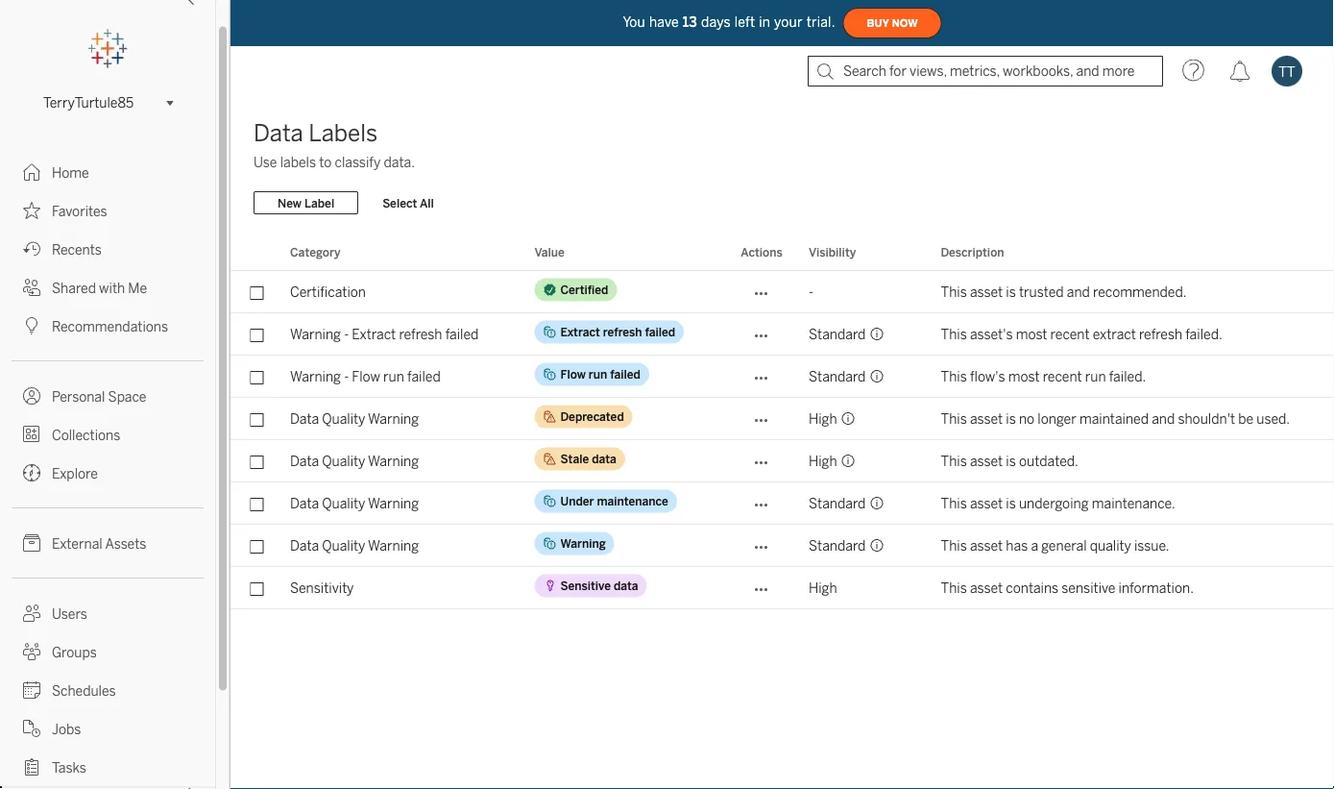 Task type: describe. For each thing, give the bounding box(es) containing it.
asset for sensitive
[[971, 580, 1004, 596]]

data for this asset is no longer maintained and shouldn't be used.
[[290, 411, 319, 427]]

new label button
[[254, 191, 359, 214]]

your
[[775, 14, 803, 30]]

3 high from the top
[[809, 580, 838, 596]]

data quality warning for this asset is no longer maintained and shouldn't be used.
[[290, 411, 419, 427]]

in
[[759, 14, 771, 30]]

this for this asset is outdated.
[[941, 453, 968, 469]]

asset for undergoing
[[971, 495, 1004, 511]]

used.
[[1257, 411, 1291, 427]]

collections
[[52, 427, 120, 443]]

schedules link
[[0, 671, 215, 709]]

schedules
[[52, 683, 116, 699]]

warning - flow run failed
[[290, 369, 441, 384]]

under maintenance
[[561, 494, 669, 508]]

labels
[[280, 154, 316, 170]]

deprecated
[[561, 409, 624, 423]]

outdated.
[[1020, 453, 1079, 469]]

labels
[[309, 120, 378, 147]]

buy
[[868, 17, 890, 29]]

this for this asset's most recent extract refresh failed.
[[941, 326, 968, 342]]

data for sensitivity
[[614, 579, 639, 593]]

label
[[305, 196, 335, 210]]

1 vertical spatial and
[[1153, 411, 1176, 427]]

navigation panel element
[[0, 30, 215, 789]]

personal space link
[[0, 377, 215, 415]]

value
[[535, 245, 565, 259]]

1 horizontal spatial refresh
[[603, 325, 642, 339]]

actions
[[741, 245, 783, 259]]

2 horizontal spatial run
[[1086, 369, 1107, 384]]

this asset contains sensitive information.
[[941, 580, 1195, 596]]

explore
[[52, 466, 98, 482]]

flow's
[[971, 369, 1006, 384]]

maintenance.
[[1092, 495, 1176, 511]]

warning - extract refresh failed
[[290, 326, 479, 342]]

this for this flow's most recent run failed.
[[941, 369, 968, 384]]

terryturtule85
[[43, 95, 134, 111]]

this asset is undergoing maintenance.
[[941, 495, 1176, 511]]

shared
[[52, 280, 96, 296]]

data for this asset has a general quality issue.
[[290, 538, 319, 554]]

new label
[[278, 196, 335, 210]]

certification
[[290, 284, 366, 300]]

1 horizontal spatial flow
[[561, 367, 586, 381]]

this flow's most recent run failed.
[[941, 369, 1147, 384]]

no
[[1020, 411, 1035, 427]]

stale data
[[561, 452, 617, 466]]

quality for this asset has a general quality issue.
[[322, 538, 366, 554]]

description
[[941, 245, 1005, 259]]

sensitive data
[[561, 579, 639, 593]]

general
[[1042, 538, 1088, 554]]

maintained
[[1080, 411, 1149, 427]]

information.
[[1119, 580, 1195, 596]]

flow run failed
[[561, 367, 641, 381]]

row group containing certification
[[231, 271, 1335, 609]]

sensitive
[[561, 579, 611, 593]]

select all
[[383, 196, 434, 210]]

Search for views, metrics, workbooks, and more text field
[[808, 56, 1164, 86]]

space
[[108, 389, 146, 405]]

extract
[[1093, 326, 1137, 342]]

home link
[[0, 153, 215, 191]]

most for asset's
[[1017, 326, 1048, 342]]

issue.
[[1135, 538, 1170, 554]]

sensitive
[[1062, 580, 1116, 596]]

jobs link
[[0, 709, 215, 748]]

this for this asset contains sensitive information.
[[941, 580, 968, 596]]

visibility
[[809, 245, 857, 259]]

trusted
[[1020, 284, 1065, 300]]

data quality warning for this asset is undergoing maintenance.
[[290, 495, 419, 511]]

collections link
[[0, 415, 215, 454]]

buy now button
[[843, 8, 942, 38]]

this asset's most recent extract refresh failed.
[[941, 326, 1223, 342]]

you
[[623, 14, 646, 30]]

2 horizontal spatial refresh
[[1140, 326, 1183, 342]]

6 row from the top
[[231, 482, 1335, 525]]

buy now
[[868, 17, 918, 29]]

data.
[[384, 154, 415, 170]]

grid containing certification
[[231, 235, 1335, 789]]

home
[[52, 165, 89, 181]]

undergoing
[[1020, 495, 1089, 511]]

data inside data labels use labels to classify data.
[[254, 120, 303, 147]]

external assets link
[[0, 524, 215, 562]]

0 horizontal spatial refresh
[[399, 326, 443, 342]]

now
[[893, 17, 918, 29]]

0 horizontal spatial run
[[384, 369, 404, 384]]

with
[[99, 280, 125, 296]]

days
[[702, 14, 731, 30]]

explore link
[[0, 454, 215, 492]]

external
[[52, 536, 103, 552]]

asset for trusted
[[971, 284, 1004, 300]]

this asset is no longer maintained and shouldn't be used.
[[941, 411, 1291, 427]]

extract refresh failed
[[561, 325, 676, 339]]



Task type: vqa. For each thing, say whether or not it's contained in the screenshot.


Task type: locate. For each thing, give the bounding box(es) containing it.
data labels use labels to classify data.
[[254, 120, 415, 170]]

4 quality from the top
[[322, 538, 366, 554]]

and left shouldn't
[[1153, 411, 1176, 427]]

personal
[[52, 389, 105, 405]]

shared with me
[[52, 280, 147, 296]]

me
[[128, 280, 147, 296]]

refresh up warning - flow run failed
[[399, 326, 443, 342]]

0 horizontal spatial failed.
[[1110, 369, 1147, 384]]

recent for extract
[[1051, 326, 1090, 342]]

recommendations link
[[0, 307, 215, 345]]

new
[[278, 196, 302, 210]]

assets
[[105, 536, 146, 552]]

1 vertical spatial recent
[[1043, 369, 1083, 384]]

is down "this asset is outdated."
[[1007, 495, 1017, 511]]

3 quality from the top
[[322, 495, 366, 511]]

tasks
[[52, 760, 86, 776]]

5 asset from the top
[[971, 538, 1004, 554]]

1 vertical spatial most
[[1009, 369, 1040, 384]]

5 this from the top
[[941, 453, 968, 469]]

2 vertical spatial -
[[344, 369, 349, 384]]

is for trusted
[[1007, 284, 1017, 300]]

extract down the "certified"
[[561, 325, 601, 339]]

7 this from the top
[[941, 538, 968, 554]]

1 high from the top
[[809, 411, 838, 427]]

recent down this asset is trusted and recommended. at the right top of page
[[1051, 326, 1090, 342]]

8 row from the top
[[231, 567, 1335, 609]]

recommendations
[[52, 319, 168, 334]]

1 vertical spatial high
[[809, 453, 838, 469]]

1 vertical spatial -
[[344, 326, 349, 342]]

favorites
[[52, 203, 107, 219]]

is left no
[[1007, 411, 1017, 427]]

1 horizontal spatial failed.
[[1186, 326, 1223, 342]]

quality
[[322, 411, 366, 427], [322, 453, 366, 469], [322, 495, 366, 511], [322, 538, 366, 554]]

run up deprecated at the bottom left of page
[[589, 367, 608, 381]]

row containing sensitivity
[[231, 567, 1335, 609]]

row group
[[231, 271, 1335, 609]]

quality for this asset is outdated.
[[322, 453, 366, 469]]

failed
[[645, 325, 676, 339], [446, 326, 479, 342], [611, 367, 641, 381], [408, 369, 441, 384]]

run down warning - extract refresh failed
[[384, 369, 404, 384]]

asset down "this asset is outdated."
[[971, 495, 1004, 511]]

2 asset from the top
[[971, 411, 1004, 427]]

0 vertical spatial recent
[[1051, 326, 1090, 342]]

external assets
[[52, 536, 146, 552]]

2 data quality warning from the top
[[290, 453, 419, 469]]

extract up warning - flow run failed
[[352, 326, 396, 342]]

data for this asset is outdated.
[[290, 453, 319, 469]]

4 data quality warning from the top
[[290, 538, 419, 554]]

2 quality from the top
[[322, 453, 366, 469]]

shared with me link
[[0, 268, 215, 307]]

data quality warning for this asset has a general quality issue.
[[290, 538, 419, 554]]

3 this from the top
[[941, 369, 968, 384]]

recent for run
[[1043, 369, 1083, 384]]

this down "this asset is outdated."
[[941, 495, 968, 511]]

asset for a
[[971, 538, 1004, 554]]

have
[[650, 14, 679, 30]]

select
[[383, 196, 417, 210]]

all
[[420, 196, 434, 210]]

- for warning - extract refresh failed
[[344, 326, 349, 342]]

this for this asset is no longer maintained and shouldn't be used.
[[941, 411, 968, 427]]

users link
[[0, 594, 215, 632]]

- down visibility
[[809, 284, 814, 300]]

4 asset from the top
[[971, 495, 1004, 511]]

longer
[[1038, 411, 1077, 427]]

refresh right extract
[[1140, 326, 1183, 342]]

standard for this asset has a general quality issue.
[[809, 538, 866, 554]]

6 asset from the top
[[971, 580, 1004, 596]]

most right the asset's
[[1017, 326, 1048, 342]]

0 horizontal spatial flow
[[352, 369, 380, 384]]

data for this asset is undergoing maintenance.
[[290, 495, 319, 511]]

0 vertical spatial -
[[809, 284, 814, 300]]

asset's
[[971, 326, 1013, 342]]

row
[[231, 271, 1335, 313], [231, 313, 1335, 356], [231, 356, 1335, 398], [231, 398, 1335, 440], [231, 440, 1335, 482], [231, 482, 1335, 525], [231, 525, 1335, 567], [231, 567, 1335, 609]]

trial.
[[807, 14, 836, 30]]

4 this from the top
[[941, 411, 968, 427]]

is for outdated.
[[1007, 453, 1017, 469]]

this left the contains
[[941, 580, 968, 596]]

1 this from the top
[[941, 284, 968, 300]]

high for this asset is no longer maintained and shouldn't be used.
[[809, 411, 838, 427]]

groups
[[52, 644, 97, 660]]

this asset has a general quality issue.
[[941, 538, 1170, 554]]

3 data quality warning from the top
[[290, 495, 419, 511]]

this left flow's
[[941, 369, 968, 384]]

2 vertical spatial high
[[809, 580, 838, 596]]

use
[[254, 154, 277, 170]]

certified
[[561, 283, 609, 296]]

standard for this flow's most recent run failed.
[[809, 369, 866, 384]]

2 is from the top
[[1007, 411, 1017, 427]]

under
[[561, 494, 594, 508]]

- for warning - flow run failed
[[344, 369, 349, 384]]

this left the asset's
[[941, 326, 968, 342]]

data right sensitive
[[614, 579, 639, 593]]

refresh up the "flow run failed"
[[603, 325, 642, 339]]

3 row from the top
[[231, 356, 1335, 398]]

quality for this asset is no longer maintained and shouldn't be used.
[[322, 411, 366, 427]]

4 is from the top
[[1007, 495, 1017, 511]]

users
[[52, 606, 87, 622]]

3 is from the top
[[1007, 453, 1017, 469]]

quality
[[1091, 538, 1132, 554]]

data right stale
[[592, 452, 617, 466]]

sensitivity
[[290, 580, 354, 596]]

most right flow's
[[1009, 369, 1040, 384]]

is for no
[[1007, 411, 1017, 427]]

1 vertical spatial failed.
[[1110, 369, 1147, 384]]

1 asset from the top
[[971, 284, 1004, 300]]

13
[[683, 14, 698, 30]]

2 this from the top
[[941, 326, 968, 342]]

recent up longer
[[1043, 369, 1083, 384]]

data quality warning
[[290, 411, 419, 427], [290, 453, 419, 469], [290, 495, 419, 511], [290, 538, 419, 554]]

1 horizontal spatial run
[[589, 367, 608, 381]]

data for data quality warning
[[592, 452, 617, 466]]

select all button
[[370, 191, 447, 214]]

- down warning - extract refresh failed
[[344, 369, 349, 384]]

contains
[[1007, 580, 1059, 596]]

recents
[[52, 242, 102, 258]]

0 vertical spatial and
[[1068, 284, 1091, 300]]

1 vertical spatial data
[[614, 579, 639, 593]]

this for this asset is trusted and recommended.
[[941, 284, 968, 300]]

this left the outdated.
[[941, 453, 968, 469]]

high
[[809, 411, 838, 427], [809, 453, 838, 469], [809, 580, 838, 596]]

flow down warning - extract refresh failed
[[352, 369, 380, 384]]

this for this asset has a general quality issue.
[[941, 538, 968, 554]]

stale
[[561, 452, 589, 466]]

most for flow's
[[1009, 369, 1040, 384]]

1 data quality warning from the top
[[290, 411, 419, 427]]

asset left the outdated.
[[971, 453, 1004, 469]]

1 horizontal spatial extract
[[561, 325, 601, 339]]

1 quality from the top
[[322, 411, 366, 427]]

0 vertical spatial most
[[1017, 326, 1048, 342]]

is left trusted
[[1007, 284, 1017, 300]]

grid
[[231, 235, 1335, 789]]

5 row from the top
[[231, 440, 1335, 482]]

standard for this asset is undergoing maintenance.
[[809, 495, 866, 511]]

this asset is trusted and recommended.
[[941, 284, 1187, 300]]

this up "this asset is outdated."
[[941, 411, 968, 427]]

failed. down "recommended."
[[1186, 326, 1223, 342]]

asset for outdated.
[[971, 453, 1004, 469]]

jobs
[[52, 721, 81, 737]]

terryturtule85 button
[[36, 91, 180, 114]]

recents link
[[0, 230, 215, 268]]

this asset is outdated.
[[941, 453, 1079, 469]]

left
[[735, 14, 756, 30]]

standard for this asset's most recent extract refresh failed.
[[809, 326, 866, 342]]

row containing warning - extract refresh failed
[[231, 313, 1335, 356]]

data
[[592, 452, 617, 466], [614, 579, 639, 593]]

2 row from the top
[[231, 313, 1335, 356]]

tasks link
[[0, 748, 215, 786]]

this left the has
[[941, 538, 968, 554]]

run down 'this asset's most recent extract refresh failed.'
[[1086, 369, 1107, 384]]

4 row from the top
[[231, 398, 1335, 440]]

0 horizontal spatial and
[[1068, 284, 1091, 300]]

asset left no
[[971, 411, 1004, 427]]

1 standard from the top
[[809, 326, 866, 342]]

is for undergoing
[[1007, 495, 1017, 511]]

2 standard from the top
[[809, 369, 866, 384]]

extract
[[561, 325, 601, 339], [352, 326, 396, 342]]

personal space
[[52, 389, 146, 405]]

0 vertical spatial data
[[592, 452, 617, 466]]

high for this asset is outdated.
[[809, 453, 838, 469]]

be
[[1239, 411, 1254, 427]]

7 row from the top
[[231, 525, 1335, 567]]

0 vertical spatial failed.
[[1186, 326, 1223, 342]]

asset for no
[[971, 411, 1004, 427]]

flow up deprecated at the bottom left of page
[[561, 367, 586, 381]]

recommended.
[[1094, 284, 1187, 300]]

category
[[290, 245, 341, 259]]

and right trusted
[[1068, 284, 1091, 300]]

2 high from the top
[[809, 453, 838, 469]]

3 asset from the top
[[971, 453, 1004, 469]]

8 this from the top
[[941, 580, 968, 596]]

main navigation. press the up and down arrow keys to access links. element
[[0, 153, 215, 789]]

0 horizontal spatial extract
[[352, 326, 396, 342]]

4 standard from the top
[[809, 538, 866, 554]]

this
[[941, 284, 968, 300], [941, 326, 968, 342], [941, 369, 968, 384], [941, 411, 968, 427], [941, 453, 968, 469], [941, 495, 968, 511], [941, 538, 968, 554], [941, 580, 968, 596]]

you have 13 days left in your trial.
[[623, 14, 836, 30]]

row containing certification
[[231, 271, 1335, 313]]

has
[[1007, 538, 1029, 554]]

failed. up this asset is no longer maintained and shouldn't be used.
[[1110, 369, 1147, 384]]

standard
[[809, 326, 866, 342], [809, 369, 866, 384], [809, 495, 866, 511], [809, 538, 866, 554]]

asset down 'description'
[[971, 284, 1004, 300]]

6 this from the top
[[941, 495, 968, 511]]

favorites link
[[0, 191, 215, 230]]

this down 'description'
[[941, 284, 968, 300]]

3 standard from the top
[[809, 495, 866, 511]]

0 vertical spatial high
[[809, 411, 838, 427]]

- down certification
[[344, 326, 349, 342]]

row containing warning - flow run failed
[[231, 356, 1335, 398]]

this for this asset is undergoing maintenance.
[[941, 495, 968, 511]]

quality for this asset is undergoing maintenance.
[[322, 495, 366, 511]]

is left the outdated.
[[1007, 453, 1017, 469]]

1 row from the top
[[231, 271, 1335, 313]]

warning
[[290, 326, 341, 342], [290, 369, 341, 384], [368, 411, 419, 427], [368, 453, 419, 469], [368, 495, 419, 511], [561, 536, 606, 550], [368, 538, 419, 554]]

asset
[[971, 284, 1004, 300], [971, 411, 1004, 427], [971, 453, 1004, 469], [971, 495, 1004, 511], [971, 538, 1004, 554], [971, 580, 1004, 596]]

to
[[319, 154, 332, 170]]

1 horizontal spatial and
[[1153, 411, 1176, 427]]

groups link
[[0, 632, 215, 671]]

flow
[[561, 367, 586, 381], [352, 369, 380, 384]]

1 is from the top
[[1007, 284, 1017, 300]]

data quality warning for this asset is outdated.
[[290, 453, 419, 469]]

asset left the has
[[971, 538, 1004, 554]]

maintenance
[[597, 494, 669, 508]]

asset left the contains
[[971, 580, 1004, 596]]



